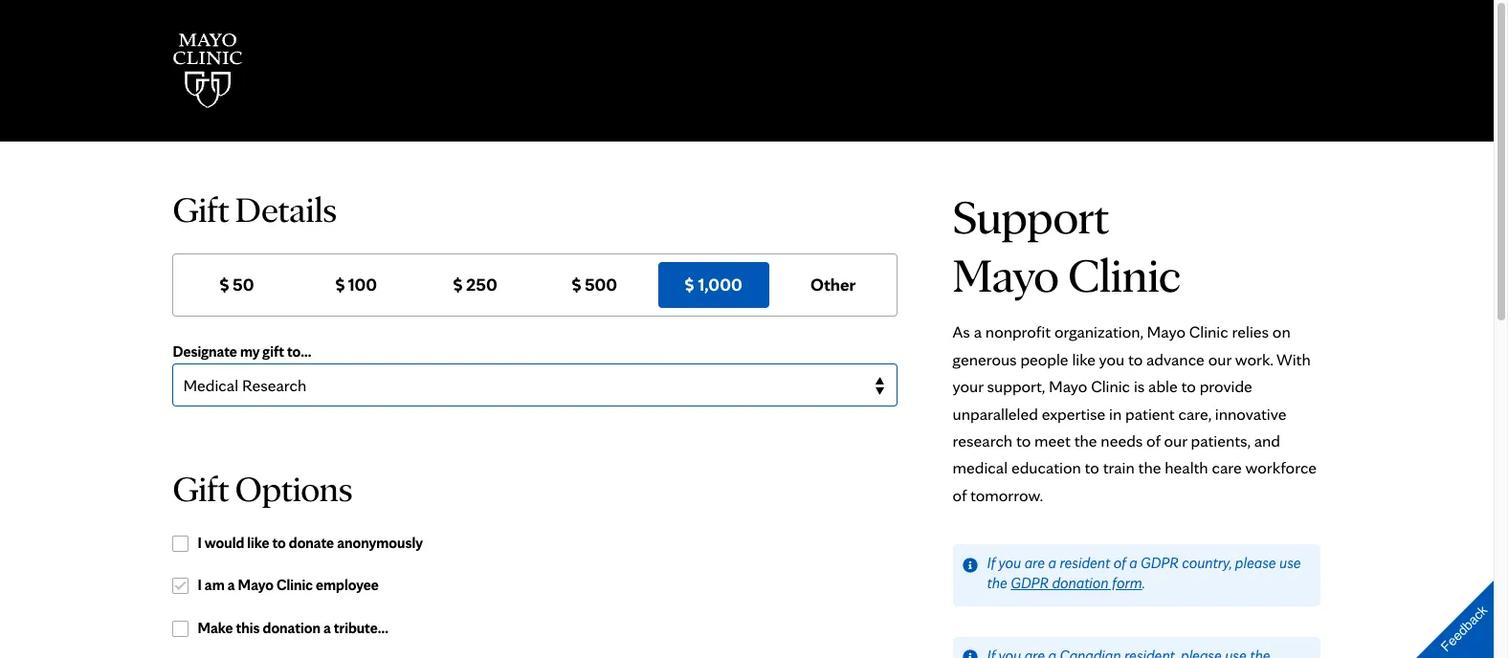 Task type: describe. For each thing, give the bounding box(es) containing it.
nonprofit
[[986, 322, 1051, 342]]

2 vertical spatial clinic
[[277, 576, 313, 595]]

other
[[811, 274, 856, 296]]

1 vertical spatial like
[[247, 534, 269, 552]]

options
[[235, 467, 353, 510]]

resident
[[1060, 554, 1110, 572]]

a right am
[[227, 576, 235, 595]]

i would like to donate anonymously
[[198, 534, 423, 552]]

if
[[987, 554, 995, 572]]

anonymously
[[337, 534, 423, 552]]

care
[[1212, 458, 1242, 478]]

0 horizontal spatial mayo
[[238, 576, 274, 595]]

donate
[[289, 534, 334, 552]]

work.
[[1235, 349, 1273, 369]]

employee
[[316, 576, 379, 595]]

100
[[348, 274, 377, 296]]

0 vertical spatial clinic
[[1189, 322, 1229, 342]]

able
[[1148, 376, 1178, 396]]

a up form
[[1129, 554, 1138, 572]]

50
[[233, 274, 254, 296]]

unparalleled
[[953, 403, 1038, 424]]

patients,
[[1191, 431, 1251, 451]]

generous
[[953, 349, 1017, 369]]

gift
[[263, 342, 284, 360]]

of inside if you are a resident of a gdpr country, please use the
[[1114, 554, 1126, 572]]

support
[[953, 188, 1109, 245]]

1,000
[[698, 274, 742, 296]]

is
[[1134, 376, 1145, 396]]

0 horizontal spatial of
[[953, 485, 967, 505]]

feedback button
[[1400, 565, 1508, 658]]

medical
[[953, 458, 1008, 478]]

gdpr donation form .
[[1011, 574, 1145, 592]]

2 horizontal spatial the
[[1138, 458, 1161, 478]]

tribute...
[[334, 619, 388, 637]]

country,
[[1182, 554, 1232, 572]]

gdpr donation form link
[[1011, 574, 1142, 592]]

am
[[205, 576, 225, 595]]

needs
[[1101, 431, 1143, 451]]

would
[[205, 534, 244, 552]]

0 horizontal spatial donation
[[263, 619, 321, 637]]

education
[[1011, 458, 1081, 478]]

gift options
[[173, 467, 353, 510]]

form
[[1112, 574, 1142, 592]]

advance
[[1146, 349, 1205, 369]]

meet
[[1035, 431, 1071, 451]]

1 vertical spatial our
[[1164, 431, 1187, 451]]

a inside as a nonprofit organization, mayo clinic relies on generous people like you to advance our work. with your support, mayo clinic is able to provide unparalleled expertise in patient care, innovative research to meet the needs of our patients, and medical education to train the health care workforce of tomorrow.
[[974, 322, 982, 342]]

1 info circle image from the top
[[962, 558, 978, 573]]

make this donation a tribute...
[[198, 619, 388, 637]]

1 vertical spatial clinic
[[1091, 376, 1130, 396]]

a right are
[[1048, 554, 1056, 572]]

i for i am a mayo clinic employee
[[198, 576, 202, 595]]

500
[[585, 274, 617, 296]]

provide
[[1200, 376, 1253, 396]]

use
[[1280, 554, 1301, 572]]

dollar sign image for 250
[[454, 278, 462, 293]]

designate
[[173, 342, 237, 360]]

my
[[240, 342, 260, 360]]



Task type: locate. For each thing, give the bounding box(es) containing it.
1 horizontal spatial clinic
[[1091, 376, 1130, 396]]

1 vertical spatial donation
[[263, 619, 321, 637]]

0 horizontal spatial clinic
[[277, 576, 313, 595]]

2 gift from the top
[[173, 467, 229, 510]]

mayo right am
[[238, 576, 274, 595]]

4 dollar sign image from the left
[[686, 278, 694, 293]]

1 horizontal spatial you
[[1099, 349, 1125, 369]]

like down organization,
[[1072, 349, 1096, 369]]

your
[[953, 376, 984, 396]]

0 vertical spatial gdpr
[[1141, 554, 1179, 572]]

mayo clinic logo image
[[173, 33, 242, 108]]

2 horizontal spatial mayo
[[1147, 322, 1186, 342]]

a left tribute...
[[323, 619, 331, 637]]

i am a mayo clinic employee
[[198, 576, 379, 595]]

workforce
[[1246, 458, 1317, 478]]

mayo up "expertise" at the bottom of the page
[[1049, 376, 1087, 396]]

0 vertical spatial the
[[1074, 431, 1097, 451]]

1 horizontal spatial gdpr
[[1141, 554, 1179, 572]]

dollar sign image
[[220, 278, 229, 293], [336, 278, 344, 293], [454, 278, 462, 293], [686, 278, 694, 293]]

2 vertical spatial mayo
[[238, 576, 274, 595]]

1 horizontal spatial like
[[1072, 349, 1096, 369]]

organization,
[[1055, 322, 1143, 342]]

mayo
[[1147, 322, 1186, 342], [1049, 376, 1087, 396], [238, 576, 274, 595]]

1 vertical spatial i
[[198, 576, 202, 595]]

dollar sign image left 100
[[336, 278, 344, 293]]

like inside as a nonprofit organization, mayo clinic relies on generous people like you to advance our work. with your support, mayo clinic is able to provide unparalleled expertise in patient care, innovative research to meet the needs of our patients, and medical education to train the health care workforce of tomorrow.
[[1072, 349, 1096, 369]]

i left would
[[198, 534, 202, 552]]

1 vertical spatial you
[[999, 554, 1021, 572]]

you inside if you are a resident of a gdpr country, please use the
[[999, 554, 1021, 572]]

innovative
[[1215, 403, 1287, 424]]

gift for gift details
[[173, 188, 229, 231]]

of down patient
[[1147, 431, 1161, 451]]

0 vertical spatial like
[[1072, 349, 1096, 369]]

gift for gift options
[[173, 467, 229, 510]]

0 horizontal spatial you
[[999, 554, 1021, 572]]

like right would
[[247, 534, 269, 552]]

care,
[[1178, 403, 1212, 424]]

the down "expertise" at the bottom of the page
[[1074, 431, 1097, 451]]

gdpr up .
[[1141, 554, 1179, 572]]

0 vertical spatial gift
[[173, 188, 229, 231]]

gdpr
[[1141, 554, 1179, 572], [1011, 574, 1049, 592]]

dollar sign image left 1,000
[[686, 278, 694, 293]]

1 vertical spatial info circle image
[[962, 650, 978, 658]]

our up health
[[1164, 431, 1187, 451]]

2 i from the top
[[198, 576, 202, 595]]

are
[[1025, 554, 1045, 572]]

as a nonprofit organization, mayo clinic relies on generous people like you to advance our work. with your support, mayo clinic is able to provide unparalleled expertise in patient care, innovative research to meet the needs of our patients, and medical education to train the health care workforce of tomorrow.
[[953, 322, 1317, 505]]

3 dollar sign image from the left
[[454, 278, 462, 293]]

1 vertical spatial mayo
[[1049, 376, 1087, 396]]

donation
[[1052, 574, 1109, 592], [263, 619, 321, 637]]

1 horizontal spatial donation
[[1052, 574, 1109, 592]]

1 horizontal spatial the
[[1074, 431, 1097, 451]]

to up is
[[1128, 349, 1143, 369]]

you
[[1099, 349, 1125, 369], [999, 554, 1021, 572]]

0 horizontal spatial the
[[987, 574, 1008, 592]]

0 vertical spatial of
[[1147, 431, 1161, 451]]

of
[[1147, 431, 1161, 451], [953, 485, 967, 505], [1114, 554, 1126, 572]]

clinic up in
[[1091, 376, 1130, 396]]

1 horizontal spatial our
[[1208, 349, 1232, 369]]

please
[[1235, 554, 1276, 572]]

feedback
[[1438, 603, 1490, 655]]

clinic up make this donation a tribute...
[[277, 576, 313, 595]]

donation down i am a mayo clinic employee
[[263, 619, 321, 637]]

our up provide
[[1208, 349, 1232, 369]]

and
[[1254, 431, 1280, 451]]

mayo clinic
[[953, 246, 1181, 303]]

to...
[[287, 342, 311, 360]]

clinic left relies
[[1189, 322, 1229, 342]]

a right the as
[[974, 322, 982, 342]]

if you are a resident of a gdpr country, please use the
[[987, 554, 1301, 592]]

health
[[1165, 458, 1208, 478]]

you right if
[[999, 554, 1021, 572]]

patient
[[1126, 403, 1175, 424]]

2 horizontal spatial clinic
[[1189, 322, 1229, 342]]

as
[[953, 322, 970, 342]]

dollar sign image for 100
[[336, 278, 344, 293]]

donation down resident in the right of the page
[[1052, 574, 1109, 592]]

0 vertical spatial info circle image
[[962, 558, 978, 573]]

people
[[1021, 349, 1069, 369]]

make
[[198, 619, 233, 637]]

you down organization,
[[1099, 349, 1125, 369]]

the
[[1074, 431, 1097, 451], [1138, 458, 1161, 478], [987, 574, 1008, 592]]

0 horizontal spatial our
[[1164, 431, 1187, 451]]

1 vertical spatial the
[[1138, 458, 1161, 478]]

2 vertical spatial of
[[1114, 554, 1126, 572]]

gift left details
[[173, 188, 229, 231]]

0 horizontal spatial gdpr
[[1011, 574, 1049, 592]]

support mayo clinic
[[953, 188, 1181, 303]]

with
[[1277, 349, 1311, 369]]

i left am
[[198, 576, 202, 595]]

to left meet
[[1016, 431, 1031, 451]]

mayo up the advance
[[1147, 322, 1186, 342]]

designate my gift to...
[[173, 342, 311, 360]]

of up form
[[1114, 554, 1126, 572]]

dollar sign image for 50
[[220, 278, 229, 293]]

of down medical
[[953, 485, 967, 505]]

the down if
[[987, 574, 1008, 592]]

1 i from the top
[[198, 534, 202, 552]]

i for i would like to donate anonymously
[[198, 534, 202, 552]]

expertise
[[1042, 403, 1106, 424]]

train
[[1103, 458, 1135, 478]]

the right train
[[1138, 458, 1161, 478]]

to
[[1128, 349, 1143, 369], [1181, 376, 1196, 396], [1016, 431, 1031, 451], [1085, 458, 1099, 478], [272, 534, 286, 552]]

1 gift from the top
[[173, 188, 229, 231]]

1 horizontal spatial of
[[1114, 554, 1126, 572]]

our
[[1208, 349, 1232, 369], [1164, 431, 1187, 451]]

2 info circle image from the top
[[962, 650, 978, 658]]

clinic
[[1189, 322, 1229, 342], [1091, 376, 1130, 396], [277, 576, 313, 595]]

tomorrow.
[[970, 485, 1043, 505]]

0 vertical spatial mayo
[[1147, 322, 1186, 342]]

1 dollar sign image from the left
[[220, 278, 229, 293]]

relies
[[1232, 322, 1269, 342]]

support,
[[987, 376, 1045, 396]]

1 horizontal spatial mayo
[[1049, 376, 1087, 396]]

2 horizontal spatial of
[[1147, 431, 1161, 451]]

gift up would
[[173, 467, 229, 510]]

to left donate
[[272, 534, 286, 552]]

dollar sign image for 1,000
[[686, 278, 694, 293]]

2 dollar sign image from the left
[[336, 278, 344, 293]]

250
[[466, 274, 497, 296]]

1 vertical spatial of
[[953, 485, 967, 505]]

you inside as a nonprofit organization, mayo clinic relies on generous people like you to advance our work. with your support, mayo clinic is able to provide unparalleled expertise in patient care, innovative research to meet the needs of our patients, and medical education to train the health care workforce of tomorrow.
[[1099, 349, 1125, 369]]

gdpr inside if you are a resident of a gdpr country, please use the
[[1141, 554, 1179, 572]]

1 vertical spatial gdpr
[[1011, 574, 1049, 592]]

dollar sign image left 50
[[220, 278, 229, 293]]

info circle image
[[962, 558, 978, 573], [962, 650, 978, 658]]

gdpr down are
[[1011, 574, 1049, 592]]

to left train
[[1085, 458, 1099, 478]]

the inside if you are a resident of a gdpr country, please use the
[[987, 574, 1008, 592]]

2 vertical spatial the
[[987, 574, 1008, 592]]

a
[[974, 322, 982, 342], [1048, 554, 1056, 572], [1129, 554, 1138, 572], [227, 576, 235, 595], [323, 619, 331, 637]]

this
[[236, 619, 260, 637]]

dollar sign image
[[572, 278, 581, 293]]

in
[[1109, 403, 1122, 424]]

.
[[1142, 574, 1145, 592]]

1 vertical spatial gift
[[173, 467, 229, 510]]

dollar sign image left "250"
[[454, 278, 462, 293]]

to right "able"
[[1181, 376, 1196, 396]]

like
[[1072, 349, 1096, 369], [247, 534, 269, 552]]

0 vertical spatial i
[[198, 534, 202, 552]]

i
[[198, 534, 202, 552], [198, 576, 202, 595]]

0 vertical spatial you
[[1099, 349, 1125, 369]]

details
[[235, 188, 337, 231]]

research
[[953, 431, 1013, 451]]

0 horizontal spatial like
[[247, 534, 269, 552]]

gift
[[173, 188, 229, 231], [173, 467, 229, 510]]

gift details
[[173, 188, 337, 231]]

0 vertical spatial our
[[1208, 349, 1232, 369]]

on
[[1273, 322, 1291, 342]]

0 vertical spatial donation
[[1052, 574, 1109, 592]]



Task type: vqa. For each thing, say whether or not it's contained in the screenshot.
Information
no



